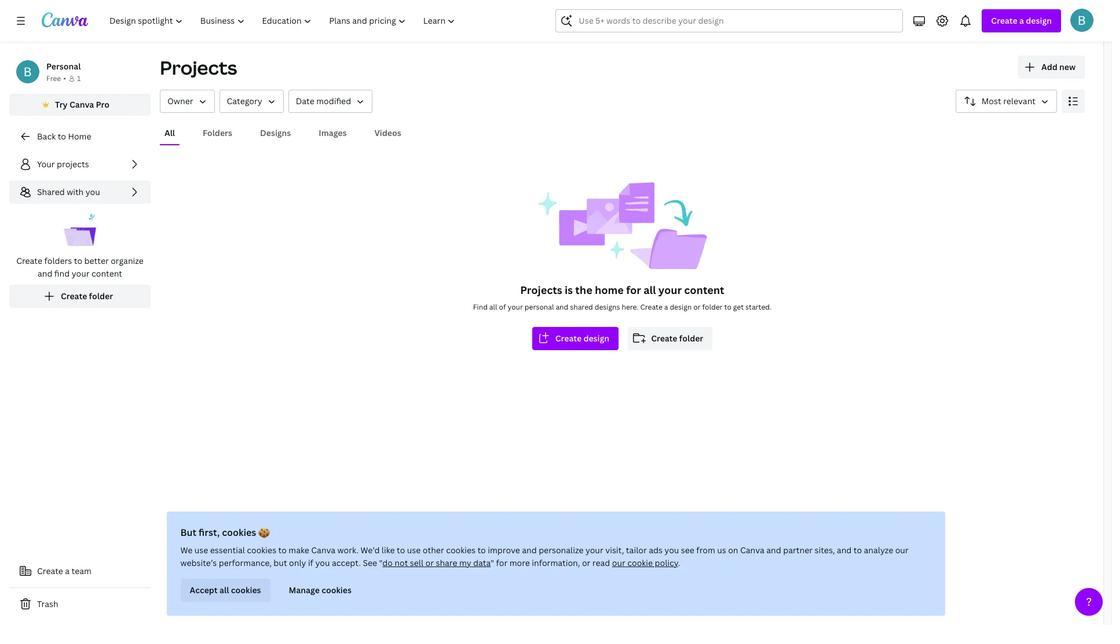 Task type: describe. For each thing, give the bounding box(es) containing it.
of
[[499, 302, 506, 312]]

to inside "link"
[[58, 131, 66, 142]]

your inside create folders to better organize and find your content
[[72, 268, 90, 279]]

team
[[72, 566, 91, 577]]

share
[[436, 558, 458, 569]]

1 vertical spatial create folder button
[[628, 327, 713, 350]]

policy
[[655, 558, 678, 569]]

see
[[363, 558, 377, 569]]

we
[[181, 545, 193, 556]]

analyze
[[864, 545, 894, 556]]

but
[[181, 527, 197, 539]]

not
[[395, 558, 408, 569]]

folder inside list
[[89, 291, 113, 302]]

create design
[[555, 333, 609, 344]]

but first, cookies 🍪 dialog
[[167, 512, 945, 616]]

ads
[[649, 545, 663, 556]]

the
[[575, 283, 592, 297]]

accept all cookies button
[[181, 579, 271, 602]]

for inside but first, cookies 🍪 dialog
[[496, 558, 508, 569]]

see
[[681, 545, 695, 556]]

content inside projects is the home for all your content find all of your personal and shared designs here. create a design or folder to get started.
[[684, 283, 724, 297]]

for inside projects is the home for all your content find all of your personal and shared designs here. create a design or folder to get started.
[[626, 283, 641, 297]]

do
[[383, 558, 393, 569]]

most
[[982, 96, 1001, 107]]

we'd
[[361, 545, 380, 556]]

personal
[[525, 302, 554, 312]]

a for design
[[1020, 15, 1024, 26]]

projects for projects
[[160, 55, 237, 80]]

better
[[84, 255, 109, 266]]

started.
[[746, 302, 772, 312]]

2 vertical spatial folder
[[679, 333, 703, 344]]

and right sites,
[[837, 545, 852, 556]]

add
[[1042, 61, 1058, 72]]

videos button
[[370, 122, 406, 144]]

designs button
[[255, 122, 296, 144]]

2 horizontal spatial you
[[665, 545, 679, 556]]

shared with you link
[[9, 181, 151, 204]]

but
[[274, 558, 287, 569]]

design inside button
[[584, 333, 609, 344]]

back
[[37, 131, 56, 142]]

try canva pro button
[[9, 94, 151, 116]]

videos
[[374, 127, 401, 138]]

try canva pro
[[55, 99, 109, 110]]

pro
[[96, 99, 109, 110]]

and up "do not sell or share my data " for more information, or read our cookie policy ."
[[522, 545, 537, 556]]

create a design button
[[982, 9, 1061, 32]]

your projects
[[37, 159, 89, 170]]

owner
[[167, 96, 193, 107]]

projects for projects is the home for all your content find all of your personal and shared designs here. create a design or folder to get started.
[[520, 283, 562, 297]]

free •
[[46, 74, 66, 83]]

create inside dropdown button
[[991, 15, 1018, 26]]

date
[[296, 96, 314, 107]]

visit,
[[606, 545, 624, 556]]

you inside shared with you link
[[86, 187, 100, 198]]

shared
[[570, 302, 593, 312]]

website's
[[181, 558, 217, 569]]

cookies down 🍪
[[247, 545, 277, 556]]

images button
[[314, 122, 351, 144]]

content inside create folders to better organize and find your content
[[91, 268, 122, 279]]

canva inside button
[[69, 99, 94, 110]]

2 horizontal spatial canva
[[741, 545, 765, 556]]

find
[[54, 268, 70, 279]]

from
[[697, 545, 716, 556]]

performance,
[[219, 558, 272, 569]]

1 vertical spatial our
[[612, 558, 626, 569]]

back to home link
[[9, 125, 151, 148]]

to up data
[[478, 545, 486, 556]]

create inside create folders to better organize and find your content
[[16, 255, 42, 266]]

accept.
[[332, 558, 361, 569]]

create a team button
[[9, 560, 151, 583]]

shared with you
[[37, 187, 100, 198]]

first,
[[199, 527, 220, 539]]

but first, cookies 🍪
[[181, 527, 270, 539]]

create design button
[[532, 327, 619, 350]]

my
[[460, 558, 472, 569]]

improve
[[488, 545, 520, 556]]

•
[[63, 74, 66, 83]]

all inside "button"
[[220, 585, 229, 596]]

a for team
[[65, 566, 70, 577]]

organize
[[111, 255, 144, 266]]

design inside projects is the home for all your content find all of your personal and shared designs here. create a design or folder to get started.
[[670, 302, 692, 312]]

to inside create folders to better organize and find your content
[[74, 255, 82, 266]]

trash
[[37, 599, 58, 610]]

and left partner
[[767, 545, 782, 556]]

read
[[593, 558, 610, 569]]

home
[[595, 283, 624, 297]]

with
[[67, 187, 84, 198]]

date modified
[[296, 96, 351, 107]]

cookies up essential
[[222, 527, 256, 539]]

home
[[68, 131, 91, 142]]

create inside projects is the home for all your content find all of your personal and shared designs here. create a design or folder to get started.
[[640, 302, 663, 312]]

find
[[473, 302, 488, 312]]

all button
[[160, 122, 180, 144]]

create a design
[[991, 15, 1052, 26]]

make
[[289, 545, 310, 556]]

top level navigation element
[[102, 9, 465, 32]]

0 horizontal spatial or
[[426, 558, 434, 569]]

essential
[[210, 545, 245, 556]]

create a team
[[37, 566, 91, 577]]

to right the like
[[397, 545, 405, 556]]

and inside projects is the home for all your content find all of your personal and shared designs here. create a design or folder to get started.
[[556, 302, 568, 312]]



Task type: vqa. For each thing, say whether or not it's contained in the screenshot.
Free
yes



Task type: locate. For each thing, give the bounding box(es) containing it.
1 horizontal spatial create folder button
[[628, 327, 713, 350]]

your
[[37, 159, 55, 170]]

cookie
[[628, 558, 653, 569]]

try
[[55, 99, 68, 110]]

you right with
[[86, 187, 100, 198]]

list
[[9, 153, 151, 308]]

1 horizontal spatial content
[[684, 283, 724, 297]]

0 vertical spatial a
[[1020, 15, 1024, 26]]

1 vertical spatial projects
[[520, 283, 562, 297]]

0 horizontal spatial you
[[86, 187, 100, 198]]

a inside projects is the home for all your content find all of your personal and shared designs here. create a design or folder to get started.
[[664, 302, 668, 312]]

and inside create folders to better organize and find your content
[[38, 268, 52, 279]]

1 vertical spatial for
[[496, 558, 508, 569]]

personal
[[46, 61, 81, 72]]

cookies inside button
[[322, 585, 352, 596]]

create folder button down here.
[[628, 327, 713, 350]]

0 horizontal spatial canva
[[69, 99, 94, 110]]

0 vertical spatial projects
[[160, 55, 237, 80]]

if
[[308, 558, 314, 569]]

more
[[510, 558, 530, 569]]

for down improve
[[496, 558, 508, 569]]

canva right on at bottom right
[[741, 545, 765, 556]]

list containing your projects
[[9, 153, 151, 308]]

cookies
[[222, 527, 256, 539], [247, 545, 277, 556], [446, 545, 476, 556], [231, 585, 261, 596], [322, 585, 352, 596]]

only
[[289, 558, 306, 569]]

1
[[77, 74, 81, 83]]

other
[[423, 545, 444, 556]]

do not sell or share my data " for more information, or read our cookie policy .
[[383, 558, 681, 569]]

sites,
[[815, 545, 835, 556]]

2 vertical spatial design
[[584, 333, 609, 344]]

to inside projects is the home for all your content find all of your personal and shared designs here. create a design or folder to get started.
[[724, 302, 732, 312]]

here.
[[622, 302, 639, 312]]

Sort by button
[[956, 90, 1057, 113]]

None search field
[[556, 9, 903, 32]]

like
[[382, 545, 395, 556]]

2 horizontal spatial all
[[644, 283, 656, 297]]

2 " from the left
[[491, 558, 494, 569]]

1 horizontal spatial a
[[664, 302, 668, 312]]

1 horizontal spatial "
[[491, 558, 494, 569]]

get
[[733, 302, 744, 312]]

projects inside projects is the home for all your content find all of your personal and shared designs here. create a design or folder to get started.
[[520, 283, 562, 297]]

1 horizontal spatial our
[[896, 545, 909, 556]]

our
[[896, 545, 909, 556], [612, 558, 626, 569]]

is
[[565, 283, 573, 297]]

projects up owner button
[[160, 55, 237, 80]]

on
[[729, 545, 739, 556]]

1 horizontal spatial design
[[670, 302, 692, 312]]

us
[[718, 545, 727, 556]]

cookies down "performance,"
[[231, 585, 261, 596]]

design left brad klo icon on the top right of page
[[1026, 15, 1052, 26]]

folders
[[203, 127, 232, 138]]

cookies down accept.
[[322, 585, 352, 596]]

manage cookies button
[[280, 579, 361, 602]]

use up website's
[[195, 545, 208, 556]]

0 horizontal spatial design
[[584, 333, 609, 344]]

0 vertical spatial for
[[626, 283, 641, 297]]

modified
[[316, 96, 351, 107]]

" right see
[[379, 558, 383, 569]]

design inside dropdown button
[[1026, 15, 1052, 26]]

1 horizontal spatial canva
[[312, 545, 336, 556]]

1 horizontal spatial projects
[[520, 283, 562, 297]]

our down visit,
[[612, 558, 626, 569]]

your inside "we use essential cookies to make canva work. we'd like to use other cookies to improve and personalize your visit, tailor ads you see from us on canva and partner sites, and to analyze our website's performance, but only if you accept. see ""
[[586, 545, 604, 556]]

2 vertical spatial a
[[65, 566, 70, 577]]

our right analyze
[[896, 545, 909, 556]]

cookies up my
[[446, 545, 476, 556]]

0 horizontal spatial "
[[379, 558, 383, 569]]

1 vertical spatial a
[[664, 302, 668, 312]]

free
[[46, 74, 61, 83]]

1 vertical spatial all
[[489, 302, 497, 312]]

1 use from the left
[[195, 545, 208, 556]]

sell
[[410, 558, 424, 569]]

1 horizontal spatial create folder
[[651, 333, 703, 344]]

do not sell or share my data link
[[383, 558, 491, 569]]

you right the if
[[316, 558, 330, 569]]

0 vertical spatial all
[[644, 283, 656, 297]]

all
[[644, 283, 656, 297], [489, 302, 497, 312], [220, 585, 229, 596]]

"
[[379, 558, 383, 569], [491, 558, 494, 569]]

1 vertical spatial create folder
[[651, 333, 703, 344]]

images
[[319, 127, 347, 138]]

canva up the if
[[312, 545, 336, 556]]

1 vertical spatial folder
[[702, 302, 723, 312]]

2 horizontal spatial a
[[1020, 15, 1024, 26]]

0 horizontal spatial create folder
[[61, 291, 113, 302]]

Date modified button
[[288, 90, 373, 113]]

0 vertical spatial folder
[[89, 291, 113, 302]]

a up add new dropdown button
[[1020, 15, 1024, 26]]

new
[[1059, 61, 1076, 72]]

to left the better at the left top
[[74, 255, 82, 266]]

create folder button
[[9, 285, 151, 308], [628, 327, 713, 350]]

trash link
[[9, 593, 151, 616]]

for up here.
[[626, 283, 641, 297]]

1 vertical spatial content
[[684, 283, 724, 297]]

work.
[[338, 545, 359, 556]]

a inside button
[[65, 566, 70, 577]]

1 vertical spatial you
[[665, 545, 679, 556]]

0 horizontal spatial content
[[91, 268, 122, 279]]

1 horizontal spatial you
[[316, 558, 330, 569]]

projects up "personal"
[[520, 283, 562, 297]]

use
[[195, 545, 208, 556], [407, 545, 421, 556]]

and down is
[[556, 302, 568, 312]]

all right the accept
[[220, 585, 229, 596]]

0 vertical spatial you
[[86, 187, 100, 198]]

1 " from the left
[[379, 558, 383, 569]]

2 use from the left
[[407, 545, 421, 556]]

0 vertical spatial create folder button
[[9, 285, 151, 308]]

a right here.
[[664, 302, 668, 312]]

0 vertical spatial design
[[1026, 15, 1052, 26]]

Owner button
[[160, 90, 215, 113]]

our inside "we use essential cookies to make canva work. we'd like to use other cookies to improve and personalize your visit, tailor ads you see from us on canva and partner sites, and to analyze our website's performance, but only if you accept. see ""
[[896, 545, 909, 556]]

manage cookies
[[289, 585, 352, 596]]

2 horizontal spatial design
[[1026, 15, 1052, 26]]

0 horizontal spatial create folder button
[[9, 285, 151, 308]]

0 horizontal spatial our
[[612, 558, 626, 569]]

0 horizontal spatial projects
[[160, 55, 237, 80]]

cookies inside "button"
[[231, 585, 261, 596]]

create folder
[[61, 291, 113, 302], [651, 333, 703, 344]]

🍪
[[259, 527, 270, 539]]

or right sell
[[426, 558, 434, 569]]

2 horizontal spatial or
[[693, 302, 701, 312]]

designs
[[260, 127, 291, 138]]

projects
[[57, 159, 89, 170]]

2 vertical spatial you
[[316, 558, 330, 569]]

0 vertical spatial content
[[91, 268, 122, 279]]

we use essential cookies to make canva work. we'd like to use other cookies to improve and personalize your visit, tailor ads you see from us on canva and partner sites, and to analyze our website's performance, but only if you accept. see "
[[181, 545, 909, 569]]

tailor
[[626, 545, 647, 556]]

2 vertical spatial all
[[220, 585, 229, 596]]

add new
[[1042, 61, 1076, 72]]

1 horizontal spatial all
[[489, 302, 497, 312]]

to up but
[[279, 545, 287, 556]]

0 horizontal spatial all
[[220, 585, 229, 596]]

brad klo image
[[1070, 9, 1094, 32]]

canva right the try
[[69, 99, 94, 110]]

use up sell
[[407, 545, 421, 556]]

design
[[1026, 15, 1052, 26], [670, 302, 692, 312], [584, 333, 609, 344]]

back to home
[[37, 131, 91, 142]]

0 vertical spatial our
[[896, 545, 909, 556]]

0 horizontal spatial for
[[496, 558, 508, 569]]

for
[[626, 283, 641, 297], [496, 558, 508, 569]]

Category button
[[219, 90, 284, 113]]

Search search field
[[579, 10, 880, 32]]

shared
[[37, 187, 65, 198]]

and left find
[[38, 268, 52, 279]]

1 horizontal spatial or
[[582, 558, 591, 569]]

to
[[58, 131, 66, 142], [74, 255, 82, 266], [724, 302, 732, 312], [279, 545, 287, 556], [397, 545, 405, 556], [478, 545, 486, 556], [854, 545, 862, 556]]

a left team
[[65, 566, 70, 577]]

category
[[227, 96, 262, 107]]

all right home
[[644, 283, 656, 297]]

or left the read
[[582, 558, 591, 569]]

to left get
[[724, 302, 732, 312]]

0 vertical spatial create folder
[[61, 291, 113, 302]]

to left analyze
[[854, 545, 862, 556]]

a
[[1020, 15, 1024, 26], [664, 302, 668, 312], [65, 566, 70, 577]]

create folder inside list
[[61, 291, 113, 302]]

or inside projects is the home for all your content find all of your personal and shared designs here. create a design or folder to get started.
[[693, 302, 701, 312]]

design down designs
[[584, 333, 609, 344]]

1 horizontal spatial use
[[407, 545, 421, 556]]

personalize
[[539, 545, 584, 556]]

information,
[[532, 558, 580, 569]]

data
[[474, 558, 491, 569]]

to right back
[[58, 131, 66, 142]]

0 horizontal spatial use
[[195, 545, 208, 556]]

folder inside projects is the home for all your content find all of your personal and shared designs here. create a design or folder to get started.
[[702, 302, 723, 312]]

partner
[[784, 545, 813, 556]]

or
[[693, 302, 701, 312], [426, 558, 434, 569], [582, 558, 591, 569]]

folders button
[[198, 122, 237, 144]]

0 horizontal spatial a
[[65, 566, 70, 577]]

.
[[678, 558, 681, 569]]

folder
[[89, 291, 113, 302], [702, 302, 723, 312], [679, 333, 703, 344]]

accept all cookies
[[190, 585, 261, 596]]

our cookie policy link
[[612, 558, 678, 569]]

or left get
[[693, 302, 701, 312]]

projects is the home for all your content find all of your personal and shared designs here. create a design or folder to get started.
[[473, 283, 772, 312]]

" inside "we use essential cookies to make canva work. we'd like to use other cookies to improve and personalize your visit, tailor ads you see from us on canva and partner sites, and to analyze our website's performance, but only if you accept. see ""
[[379, 558, 383, 569]]

" down improve
[[491, 558, 494, 569]]

all
[[165, 127, 175, 138]]

1 horizontal spatial for
[[626, 283, 641, 297]]

your projects link
[[9, 153, 151, 176]]

your
[[72, 268, 90, 279], [658, 283, 682, 297], [508, 302, 523, 312], [586, 545, 604, 556]]

create folder button down find
[[9, 285, 151, 308]]

1 vertical spatial design
[[670, 302, 692, 312]]

all left of
[[489, 302, 497, 312]]

folders
[[44, 255, 72, 266]]

add new button
[[1018, 56, 1085, 79]]

you up policy at the right bottom of the page
[[665, 545, 679, 556]]

manage
[[289, 585, 320, 596]]

design right here.
[[670, 302, 692, 312]]

accept
[[190, 585, 218, 596]]

a inside dropdown button
[[1020, 15, 1024, 26]]

relevant
[[1003, 96, 1036, 107]]



